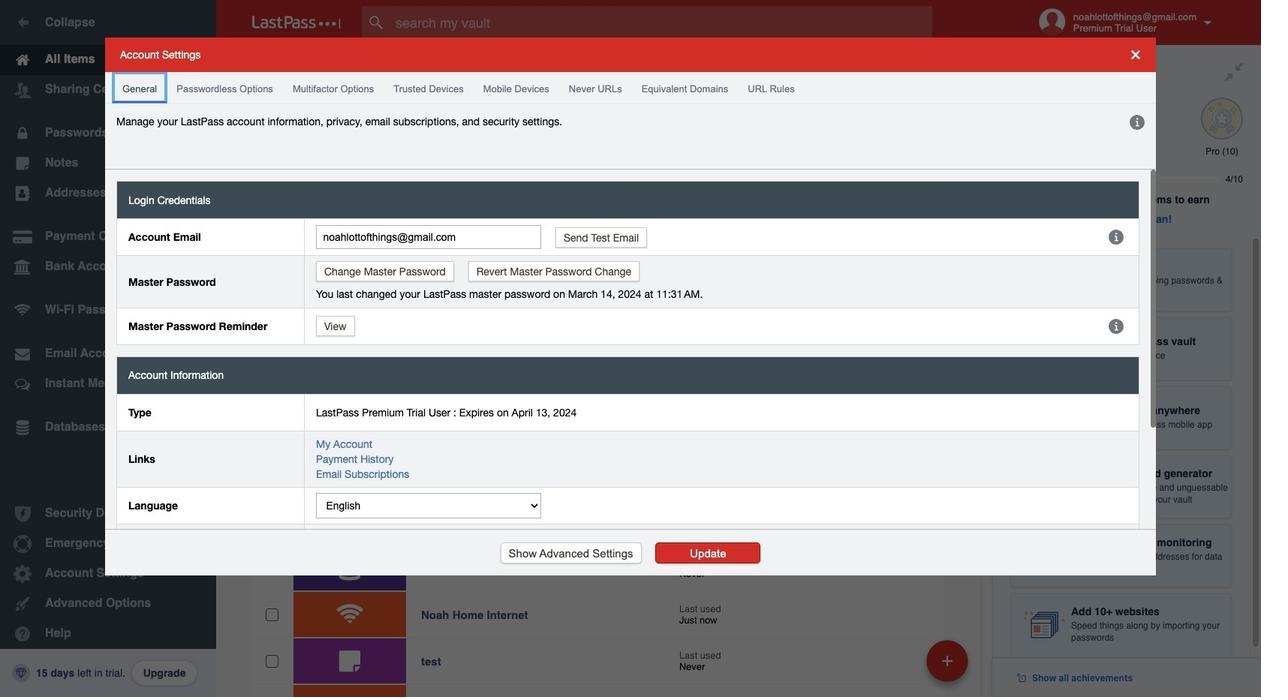 Task type: vqa. For each thing, say whether or not it's contained in the screenshot.
Clear Search icon
no



Task type: locate. For each thing, give the bounding box(es) containing it.
new item image
[[942, 656, 953, 666]]

new item navigation
[[921, 636, 978, 697]]

vault options navigation
[[216, 45, 993, 90]]



Task type: describe. For each thing, give the bounding box(es) containing it.
search my vault text field
[[362, 6, 962, 39]]

Search search field
[[362, 6, 962, 39]]

main navigation navigation
[[0, 0, 216, 697]]

lastpass image
[[252, 16, 341, 29]]



